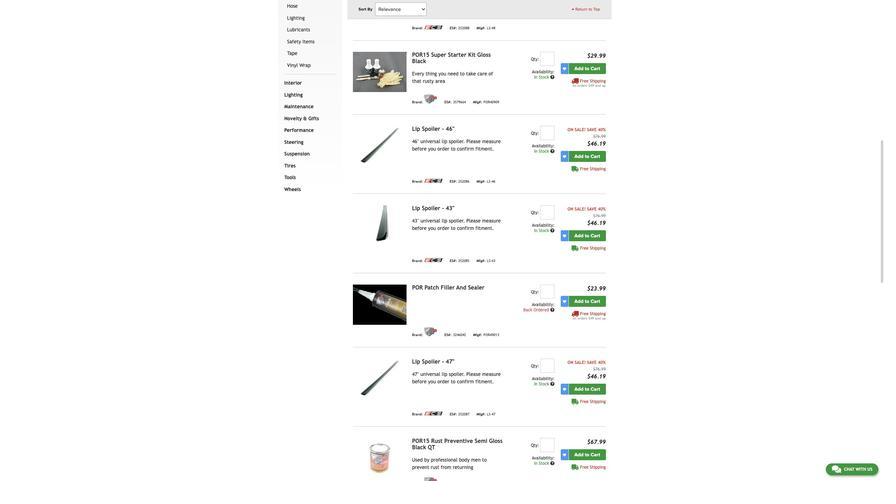 Task type: locate. For each thing, give the bounding box(es) containing it.
0 vertical spatial on
[[568, 128, 574, 133]]

por15 for por15 super starter kit gloss black
[[412, 52, 430, 58]]

to
[[585, 0, 590, 6], [589, 7, 593, 12], [585, 66, 590, 72], [460, 71, 465, 77], [451, 146, 456, 152], [585, 154, 590, 160], [451, 226, 456, 231], [585, 233, 590, 239], [585, 299, 590, 305], [451, 379, 456, 385], [585, 387, 590, 393], [585, 453, 590, 459], [482, 458, 487, 463]]

mfg#: left the 46
[[477, 180, 486, 184]]

spoiler.
[[449, 139, 465, 145], [449, 218, 465, 224], [449, 372, 465, 378]]

before down lip spoiler - 43" 'link'
[[412, 226, 427, 231]]

3 please from the top
[[467, 372, 481, 378]]

2 vertical spatial sale!
[[575, 361, 586, 366]]

mfg#: for kit
[[473, 100, 482, 104]]

1 confirm from the top
[[457, 146, 474, 152]]

free shipping on orders $49 and up down $29.99
[[573, 79, 606, 88]]

caret up image
[[572, 7, 575, 11]]

$67.99
[[588, 439, 606, 446]]

1 vertical spatial lip
[[412, 205, 421, 212]]

on for $29.99
[[573, 84, 577, 88]]

1 order from the top
[[438, 146, 450, 152]]

sealer
[[468, 285, 485, 291]]

mfg#: left the por40909
[[473, 100, 482, 104]]

2 vertical spatial fitment.
[[476, 379, 494, 385]]

measure for lip spoiler - 43"
[[482, 218, 501, 224]]

orders down $29.99
[[578, 84, 588, 88]]

lighting down interior
[[284, 92, 303, 98]]

1 vertical spatial question circle image
[[551, 150, 555, 154]]

es#: 252087
[[450, 413, 470, 417]]

0 vertical spatial orders
[[578, 84, 588, 88]]

please inside the 46" universal lip spoiler. please measure before you order to confirm fitment.
[[467, 139, 481, 145]]

up down $23.99
[[602, 317, 606, 321]]

0 vertical spatial universal
[[421, 139, 441, 145]]

3 measure from the top
[[482, 372, 501, 378]]

you down 'lip spoiler - 47"'
[[428, 379, 436, 385]]

1 add from the top
[[575, 0, 584, 6]]

7 add from the top
[[575, 453, 584, 459]]

brand: for lip spoiler - 47"
[[412, 413, 423, 417]]

every thing you need to take care of that rusty area
[[412, 71, 493, 84]]

1 vertical spatial universal
[[421, 218, 441, 224]]

2 vertical spatial 40%
[[598, 361, 606, 366]]

add to wish list image for 47"
[[563, 388, 567, 392]]

1 vertical spatial on sale!                         save 40% $76.99 $46.19
[[568, 207, 606, 227]]

6 add to cart button from the top
[[569, 384, 606, 395]]

lip for 46"
[[442, 139, 448, 145]]

interior link
[[283, 77, 334, 89]]

por-15 - corporate logo image down rust
[[425, 478, 438, 482]]

ls-
[[487, 26, 492, 30], [487, 180, 492, 184], [487, 259, 492, 263], [487, 413, 492, 417]]

you up area
[[439, 71, 447, 77]]

cart for 1st add to cart button from the bottom
[[591, 453, 601, 459]]

novelty
[[284, 116, 302, 121]]

black inside por15 super starter kit gloss black
[[412, 58, 426, 65]]

1 vertical spatial lip
[[442, 218, 448, 224]]

43" up 43" universal lip spoiler. please measure before you order to confirm fitment.
[[446, 205, 455, 212]]

ecs - corporate logo image left es#: 252088
[[425, 26, 443, 29]]

47" up the 47" universal lip spoiler. please measure before you order to confirm fitment.
[[446, 359, 455, 366]]

2 and from the top
[[596, 317, 601, 321]]

por15
[[412, 52, 430, 58], [412, 438, 430, 445]]

question circle image for lip spoiler - 46"
[[551, 150, 555, 154]]

2 vertical spatial -
[[442, 359, 444, 366]]

qty: for lip spoiler - 47"
[[531, 364, 540, 369]]

1 vertical spatial please
[[467, 218, 481, 224]]

3 add to cart button from the top
[[569, 151, 606, 162]]

order down lip spoiler - 46"
[[438, 146, 450, 152]]

1 horizontal spatial 43"
[[446, 205, 455, 212]]

free
[[581, 13, 589, 18], [581, 79, 589, 84], [581, 167, 589, 172], [581, 246, 589, 251], [581, 312, 589, 317], [581, 400, 589, 405], [581, 466, 589, 471]]

orders down $23.99
[[578, 317, 588, 321]]

0 vertical spatial up
[[602, 84, 606, 88]]

shipping
[[590, 13, 606, 18], [590, 79, 606, 84], [590, 167, 606, 172], [590, 246, 606, 251], [590, 312, 606, 317], [590, 400, 606, 405], [590, 466, 606, 471]]

0 vertical spatial free shipping on orders $49 and up
[[573, 79, 606, 88]]

es#: left 252085
[[450, 259, 457, 263]]

5 free shipping from the top
[[581, 466, 606, 471]]

confirm up 252085
[[457, 226, 474, 231]]

rust
[[431, 438, 443, 445]]

1 vertical spatial gloss
[[489, 438, 503, 445]]

2 vertical spatial por-15 - corporate logo image
[[425, 478, 438, 482]]

3 stock from the top
[[539, 229, 549, 234]]

1 vertical spatial before
[[412, 226, 427, 231]]

lip inside 43" universal lip spoiler. please measure before you order to confirm fitment.
[[442, 218, 448, 224]]

2 vertical spatial lip
[[412, 359, 421, 366]]

lip inside the 46" universal lip spoiler. please measure before you order to confirm fitment.
[[442, 139, 448, 145]]

48
[[492, 26, 496, 30]]

please for lip spoiler - 43"
[[467, 218, 481, 224]]

1 $46.19 from the top
[[588, 141, 606, 147]]

3 in from the top
[[534, 229, 538, 234]]

save for 46"
[[587, 128, 597, 133]]

0 vertical spatial confirm
[[457, 146, 474, 152]]

men
[[471, 458, 481, 463]]

0 vertical spatial on
[[573, 84, 577, 88]]

orders
[[578, 84, 588, 88], [578, 317, 588, 321]]

3 sale! from the top
[[575, 361, 586, 366]]

before inside the 47" universal lip spoiler. please measure before you order to confirm fitment.
[[412, 379, 427, 385]]

3 add to cart from the top
[[575, 154, 601, 160]]

universal for 43"
[[421, 218, 441, 224]]

3 lip from the top
[[412, 359, 421, 366]]

2 vertical spatial $76.99
[[594, 367, 606, 372]]

measure inside the 47" universal lip spoiler. please measure before you order to confirm fitment.
[[482, 372, 501, 378]]

por15 left rust
[[412, 438, 430, 445]]

2 stock from the top
[[539, 149, 549, 154]]

before inside the 46" universal lip spoiler. please measure before you order to confirm fitment.
[[412, 146, 427, 152]]

2 vertical spatial universal
[[421, 372, 441, 378]]

1 vertical spatial on
[[568, 207, 574, 212]]

please inside 43" universal lip spoiler. please measure before you order to confirm fitment.
[[467, 218, 481, 224]]

3 on sale!                         save 40% $76.99 $46.19 from the top
[[568, 361, 606, 380]]

ls- right 252085
[[487, 259, 492, 263]]

es#252087 - ls-47 - lip spoiler - 47" - 47" universal lip spoiler. please measure before you order to confirm fitment. - ecs - audi bmw volkswagen mercedes benz mini porsche image
[[353, 359, 407, 400]]

in for por15 super starter kit gloss black
[[534, 75, 538, 80]]

gifts
[[309, 116, 319, 121]]

ls- for lip spoiler - 43"
[[487, 259, 492, 263]]

measure for lip spoiler - 46"
[[482, 139, 501, 145]]

save
[[587, 128, 597, 133], [587, 207, 597, 212], [587, 361, 597, 366]]

3 spoiler from the top
[[422, 359, 441, 366]]

47"
[[446, 359, 455, 366], [412, 372, 419, 378]]

universal for 47"
[[421, 372, 441, 378]]

measure for lip spoiler - 47"
[[482, 372, 501, 378]]

3 add to wish list image from the top
[[563, 388, 567, 392]]

6 cart from the top
[[591, 387, 601, 393]]

before inside 43" universal lip spoiler. please measure before you order to confirm fitment.
[[412, 226, 427, 231]]

hose
[[287, 3, 298, 9]]

por15 inside por15 rust preventive semi gloss black qt
[[412, 438, 430, 445]]

1 vertical spatial orders
[[578, 317, 588, 321]]

fitment. inside 43" universal lip spoiler. please measure before you order to confirm fitment.
[[476, 226, 494, 231]]

3 40% from the top
[[598, 361, 606, 366]]

1 vertical spatial spoiler.
[[449, 218, 465, 224]]

please inside the 47" universal lip spoiler. please measure before you order to confirm fitment.
[[467, 372, 481, 378]]

measure
[[482, 139, 501, 145], [482, 218, 501, 224], [482, 372, 501, 378]]

tape
[[287, 51, 298, 56]]

stock
[[539, 75, 549, 80], [539, 149, 549, 154], [539, 229, 549, 234], [539, 382, 549, 387], [539, 462, 549, 467]]

2 por-15 - corporate logo image from the top
[[425, 328, 438, 337]]

2 free shipping on orders $49 and up from the top
[[573, 312, 606, 321]]

40% for lip spoiler - 47"
[[598, 361, 606, 366]]

0 vertical spatial gloss
[[478, 52, 491, 58]]

universal inside the 46" universal lip spoiler. please measure before you order to confirm fitment.
[[421, 139, 441, 145]]

cart for 7th add to cart button from the bottom
[[591, 0, 601, 6]]

gloss for por15 rust preventive semi gloss black qt
[[489, 438, 503, 445]]

2 vertical spatial $46.19
[[588, 374, 606, 380]]

46" universal lip spoiler. please measure before you order to confirm fitment.
[[412, 139, 501, 152]]

spoiler. down lip spoiler - 43" 'link'
[[449, 218, 465, 224]]

general purpose subcategories element
[[284, 0, 336, 75]]

lighting link
[[286, 12, 334, 24], [283, 89, 334, 101]]

1 vertical spatial sale!
[[575, 207, 586, 212]]

mfg#: left the 48
[[477, 26, 486, 30]]

lip down 'lip spoiler - 47"'
[[442, 372, 448, 378]]

4 ecs - corporate logo image from the top
[[425, 412, 443, 416]]

0 horizontal spatial 46"
[[412, 139, 419, 145]]

1 spoiler from the top
[[422, 126, 441, 133]]

add to cart for 4th add to cart button from the top
[[575, 233, 601, 239]]

ecs - corporate logo image left "es#: 252086"
[[425, 179, 443, 183]]

filler
[[441, 285, 455, 291]]

you inside the 47" universal lip spoiler. please measure before you order to confirm fitment.
[[428, 379, 436, 385]]

3 universal from the top
[[421, 372, 441, 378]]

1 vertical spatial measure
[[482, 218, 501, 224]]

area
[[436, 79, 445, 84]]

question circle image for lip spoiler - 47"
[[551, 383, 555, 387]]

spoiler. inside 43" universal lip spoiler. please measure before you order to confirm fitment.
[[449, 218, 465, 224]]

7 cart from the top
[[591, 453, 601, 459]]

black inside por15 rust preventive semi gloss black qt
[[412, 445, 426, 451]]

0 vertical spatial save
[[587, 128, 597, 133]]

spoiler up the 46" universal lip spoiler. please measure before you order to confirm fitment.
[[422, 126, 441, 133]]

0 vertical spatial please
[[467, 139, 481, 145]]

2 ecs - corporate logo image from the top
[[425, 179, 443, 183]]

chat
[[845, 468, 855, 473]]

0 vertical spatial before
[[412, 146, 427, 152]]

0 vertical spatial $49
[[589, 84, 594, 88]]

1 $76.99 from the top
[[594, 134, 606, 139]]

rusty
[[423, 79, 434, 84]]

46" down lip spoiler - 46"
[[412, 139, 419, 145]]

1 vertical spatial up
[[602, 317, 606, 321]]

por15 super starter kit gloss black
[[412, 52, 491, 65]]

you down lip spoiler - 46"
[[428, 146, 436, 152]]

4 ls- from the top
[[487, 413, 492, 417]]

universal down lip spoiler - 43" 'link'
[[421, 218, 441, 224]]

3 save from the top
[[587, 361, 597, 366]]

1 vertical spatial and
[[596, 317, 601, 321]]

1 spoiler. from the top
[[449, 139, 465, 145]]

lip for lip spoiler - 43"
[[412, 205, 421, 212]]

$49
[[589, 84, 594, 88], [589, 317, 594, 321]]

por40909
[[484, 100, 500, 104]]

$23.99
[[588, 286, 606, 293]]

ecs - corporate logo image
[[425, 26, 443, 29], [425, 179, 443, 183], [425, 259, 443, 263], [425, 412, 443, 416]]

up for $29.99
[[602, 84, 606, 88]]

you down lip spoiler - 43" 'link'
[[428, 226, 436, 231]]

add to cart
[[575, 0, 601, 6], [575, 66, 601, 72], [575, 154, 601, 160], [575, 233, 601, 239], [575, 299, 601, 305], [575, 387, 601, 393], [575, 453, 601, 459]]

por15 left super
[[412, 52, 430, 58]]

1 vertical spatial confirm
[[457, 226, 474, 231]]

es#:
[[450, 26, 457, 30], [445, 100, 452, 104], [450, 180, 457, 184], [450, 259, 457, 263], [445, 333, 452, 337], [450, 413, 457, 417]]

2 order from the top
[[438, 226, 450, 231]]

you for 46"
[[428, 146, 436, 152]]

2 confirm from the top
[[457, 226, 474, 231]]

in for lip spoiler - 46"
[[534, 149, 538, 154]]

cart for 4th add to cart button from the top
[[591, 233, 601, 239]]

lip
[[442, 139, 448, 145], [442, 218, 448, 224], [442, 372, 448, 378]]

in stock for lip spoiler - 46"
[[534, 149, 551, 154]]

0 vertical spatial sale!
[[575, 128, 586, 133]]

47" down 'lip spoiler - 47"'
[[412, 372, 419, 378]]

lip inside the 47" universal lip spoiler. please measure before you order to confirm fitment.
[[442, 372, 448, 378]]

lighting link up the maintenance
[[283, 89, 334, 101]]

mfg#: left the 47
[[477, 413, 486, 417]]

orders for $23.99
[[578, 317, 588, 321]]

order for 43"
[[438, 226, 450, 231]]

46" inside the 46" universal lip spoiler. please measure before you order to confirm fitment.
[[412, 139, 419, 145]]

in for por15 rust preventive semi gloss black qt
[[534, 462, 538, 467]]

2 vertical spatial save
[[587, 361, 597, 366]]

2 vertical spatial spoiler.
[[449, 372, 465, 378]]

0 vertical spatial spoiler
[[422, 126, 441, 133]]

es#: for 47"
[[450, 413, 457, 417]]

1 on from the top
[[568, 128, 574, 133]]

brand: for lip spoiler - 46"
[[412, 180, 423, 184]]

2 vertical spatial please
[[467, 372, 481, 378]]

es#3246042 - por49013 - por patch filler and sealer - por-15 - audi bmw volkswagen mercedes benz mini porsche image
[[353, 285, 407, 325]]

in stock for lip spoiler - 47"
[[534, 382, 551, 387]]

1 40% from the top
[[598, 128, 606, 133]]

top
[[594, 7, 601, 12]]

1 lip from the top
[[412, 126, 421, 133]]

question circle image for por15 super starter kit gloss black
[[551, 75, 555, 80]]

measure inside the 46" universal lip spoiler. please measure before you order to confirm fitment.
[[482, 139, 501, 145]]

universal for 46"
[[421, 139, 441, 145]]

free shipping on orders $49 and up down $23.99
[[573, 312, 606, 321]]

1 on sale!                         save 40% $76.99 $46.19 from the top
[[568, 128, 606, 147]]

1 vertical spatial free shipping on orders $49 and up
[[573, 312, 606, 321]]

spoiler. inside the 46" universal lip spoiler. please measure before you order to confirm fitment.
[[449, 139, 465, 145]]

0 vertical spatial $76.99
[[594, 134, 606, 139]]

0 vertical spatial order
[[438, 146, 450, 152]]

before for lip spoiler - 46"
[[412, 146, 427, 152]]

0 vertical spatial 46"
[[446, 126, 455, 133]]

6 add to cart from the top
[[575, 387, 601, 393]]

you inside 43" universal lip spoiler. please measure before you order to confirm fitment.
[[428, 226, 436, 231]]

gloss inside por15 rust preventive semi gloss black qt
[[489, 438, 503, 445]]

$49 down $23.99
[[589, 317, 594, 321]]

es#: 252086
[[450, 180, 470, 184]]

por patch filler and sealer link
[[412, 285, 485, 291]]

tires link
[[283, 160, 334, 172]]

spoiler. for lip spoiler - 47"
[[449, 372, 465, 378]]

ls- right 252086
[[487, 180, 492, 184]]

2 vertical spatial order
[[438, 379, 450, 385]]

lip down lip spoiler - 43" 'link'
[[442, 218, 448, 224]]

1 horizontal spatial 46"
[[446, 126, 455, 133]]

mfg#:
[[477, 26, 486, 30], [473, 100, 482, 104], [477, 180, 486, 184], [477, 259, 486, 263], [473, 333, 482, 337], [477, 413, 486, 417]]

order down lip spoiler - 43" 'link'
[[438, 226, 450, 231]]

back
[[524, 308, 533, 313]]

interior
[[284, 80, 302, 86]]

2 vertical spatial on sale!                         save 40% $76.99 $46.19
[[568, 361, 606, 380]]

2 vertical spatial before
[[412, 379, 427, 385]]

availability: for lip spoiler - 43"
[[532, 223, 555, 228]]

comments image
[[832, 465, 842, 474]]

stock for lip spoiler - 46"
[[539, 149, 549, 154]]

free shipping on orders $49 and up for $29.99
[[573, 79, 606, 88]]

2 add to cart from the top
[[575, 66, 601, 72]]

mfg#: left por49013
[[473, 333, 482, 337]]

5 add to cart button from the top
[[569, 296, 606, 307]]

3 question circle image from the top
[[551, 462, 555, 466]]

por15 super starter kit gloss black link
[[412, 52, 491, 65]]

0 horizontal spatial 47"
[[412, 372, 419, 378]]

gloss right kit
[[478, 52, 491, 58]]

spoiler
[[422, 126, 441, 133], [422, 205, 441, 212], [422, 359, 441, 366]]

and
[[457, 285, 467, 291]]

before down lip spoiler - 46"
[[412, 146, 427, 152]]

- for 47"
[[442, 359, 444, 366]]

chat with us
[[845, 468, 873, 473]]

5 brand: from the top
[[412, 333, 423, 337]]

in stock
[[534, 75, 551, 80], [534, 149, 551, 154], [534, 229, 551, 234], [534, 382, 551, 387], [534, 462, 551, 467]]

3 free shipping from the top
[[581, 246, 606, 251]]

orders for $29.99
[[578, 84, 588, 88]]

that
[[412, 79, 422, 84]]

0 vertical spatial on sale!                         save 40% $76.99 $46.19
[[568, 128, 606, 147]]

order
[[438, 146, 450, 152], [438, 226, 450, 231], [438, 379, 450, 385]]

gloss right the semi
[[489, 438, 503, 445]]

stock for lip spoiler - 43"
[[539, 229, 549, 234]]

lighting link up lubricants on the top left of page
[[286, 12, 334, 24]]

2 availability: from the top
[[532, 144, 555, 149]]

ecs - corporate logo image for 46"
[[425, 179, 443, 183]]

lip for 43"
[[442, 218, 448, 224]]

lubricants
[[287, 27, 310, 33]]

1 cart from the top
[[591, 0, 601, 6]]

2 spoiler from the top
[[422, 205, 441, 212]]

ls- for lip spoiler - 47"
[[487, 413, 492, 417]]

2 vertical spatial measure
[[482, 372, 501, 378]]

1 add to wish list image from the top
[[563, 67, 567, 71]]

- up 43" universal lip spoiler. please measure before you order to confirm fitment.
[[442, 205, 444, 212]]

0 vertical spatial add to wish list image
[[563, 155, 567, 159]]

0 vertical spatial lip
[[442, 139, 448, 145]]

0 vertical spatial lighting
[[287, 15, 305, 21]]

us
[[868, 468, 873, 473]]

sale! for lip spoiler - 46"
[[575, 128, 586, 133]]

es#: 252085
[[450, 259, 470, 263]]

2 black from the top
[[412, 445, 426, 451]]

maintenance
[[284, 104, 314, 110]]

0 vertical spatial add to wish list image
[[563, 67, 567, 71]]

order inside the 47" universal lip spoiler. please measure before you order to confirm fitment.
[[438, 379, 450, 385]]

2 orders from the top
[[578, 317, 588, 321]]

to inside the 47" universal lip spoiler. please measure before you order to confirm fitment.
[[451, 379, 456, 385]]

thing
[[426, 71, 437, 77]]

2 $76.99 from the top
[[594, 214, 606, 219]]

1 vertical spatial $49
[[589, 317, 594, 321]]

1 in from the top
[[534, 75, 538, 80]]

black up the every
[[412, 58, 426, 65]]

and down $23.99
[[596, 317, 601, 321]]

in stock for por15 super starter kit gloss black
[[534, 75, 551, 80]]

3 add to wish list image from the top
[[563, 454, 567, 457]]

2 spoiler. from the top
[[449, 218, 465, 224]]

1 availability: from the top
[[532, 70, 555, 75]]

3 confirm from the top
[[457, 379, 474, 385]]

order inside 43" universal lip spoiler. please measure before you order to confirm fitment.
[[438, 226, 450, 231]]

before for lip spoiler - 47"
[[412, 379, 427, 385]]

1 vertical spatial $76.99
[[594, 214, 606, 219]]

0 vertical spatial lip
[[412, 126, 421, 133]]

qty: for por15 rust preventive semi gloss black qt
[[531, 444, 540, 449]]

spoiler. down lip spoiler - 46"
[[449, 139, 465, 145]]

up down $29.99
[[602, 84, 606, 88]]

2 vertical spatial spoiler
[[422, 359, 441, 366]]

spoiler. inside the 47" universal lip spoiler. please measure before you order to confirm fitment.
[[449, 372, 465, 378]]

universal inside 43" universal lip spoiler. please measure before you order to confirm fitment.
[[421, 218, 441, 224]]

2 sale! from the top
[[575, 207, 586, 212]]

2 vertical spatial add to wish list image
[[563, 388, 567, 392]]

None number field
[[541, 52, 555, 66], [541, 126, 555, 140], [541, 206, 555, 220], [541, 285, 555, 299], [541, 359, 555, 373], [541, 439, 555, 453], [541, 52, 555, 66], [541, 126, 555, 140], [541, 206, 555, 220], [541, 285, 555, 299], [541, 359, 555, 373], [541, 439, 555, 453]]

$49 down $29.99
[[589, 84, 594, 88]]

steering link
[[283, 137, 334, 148]]

1 vertical spatial por-15 - corporate logo image
[[425, 328, 438, 337]]

0 horizontal spatial 43"
[[412, 218, 419, 224]]

free shipping on orders $49 and up
[[573, 79, 606, 88], [573, 312, 606, 321]]

please for lip spoiler - 47"
[[467, 372, 481, 378]]

por-15 - corporate logo image down rusty
[[425, 95, 438, 104]]

1 vertical spatial order
[[438, 226, 450, 231]]

2 vertical spatial add to wish list image
[[563, 454, 567, 457]]

ls- right 252088
[[487, 26, 492, 30]]

7 free from the top
[[581, 466, 589, 471]]

1 vertical spatial on
[[573, 317, 577, 321]]

mfg#: ls-48
[[477, 26, 496, 30]]

1 por15 from the top
[[412, 52, 430, 58]]

0 vertical spatial -
[[442, 126, 444, 133]]

1 vertical spatial 43"
[[412, 218, 419, 224]]

brand: for por15 super starter kit gloss black
[[412, 100, 423, 104]]

before
[[412, 146, 427, 152], [412, 226, 427, 231], [412, 379, 427, 385]]

- up the 47" universal lip spoiler. please measure before you order to confirm fitment.
[[442, 359, 444, 366]]

order down 'lip spoiler - 47"'
[[438, 379, 450, 385]]

0 vertical spatial $46.19
[[588, 141, 606, 147]]

por15 inside por15 super starter kit gloss black
[[412, 52, 430, 58]]

1 on from the top
[[573, 84, 577, 88]]

2 up from the top
[[602, 317, 606, 321]]

0 vertical spatial spoiler.
[[449, 139, 465, 145]]

3 $76.99 from the top
[[594, 367, 606, 372]]

ls- right 252087
[[487, 413, 492, 417]]

fitment. up mfg#: ls-43
[[476, 226, 494, 231]]

confirm up 252086
[[457, 146, 474, 152]]

need
[[448, 71, 459, 77]]

1 add to cart from the top
[[575, 0, 601, 6]]

por49013
[[484, 333, 500, 337]]

1 vertical spatial spoiler
[[422, 205, 441, 212]]

confirm inside 43" universal lip spoiler. please measure before you order to confirm fitment.
[[457, 226, 474, 231]]

to inside 43" universal lip spoiler. please measure before you order to confirm fitment.
[[451, 226, 456, 231]]

es#: left 252088
[[450, 26, 457, 30]]

0 vertical spatial lighting link
[[286, 12, 334, 24]]

universal down 'lip spoiler - 47"'
[[421, 372, 441, 378]]

2 vertical spatial question circle image
[[551, 383, 555, 387]]

5 availability: from the top
[[532, 377, 555, 382]]

3 on from the top
[[568, 361, 574, 366]]

3 in stock from the top
[[534, 229, 551, 234]]

1 vertical spatial lighting link
[[283, 89, 334, 101]]

black for por15 super starter kit gloss black
[[412, 58, 426, 65]]

1 question circle image from the top
[[551, 75, 555, 80]]

0 vertical spatial por-15 - corporate logo image
[[425, 95, 438, 104]]

1 black from the top
[[412, 58, 426, 65]]

brand:
[[412, 26, 423, 30], [412, 100, 423, 104], [412, 180, 423, 184], [412, 259, 423, 263], [412, 333, 423, 337], [412, 413, 423, 417]]

1 universal from the top
[[421, 139, 441, 145]]

43" down lip spoiler - 43" 'link'
[[412, 218, 419, 224]]

fitment. inside the 46" universal lip spoiler. please measure before you order to confirm fitment.
[[476, 146, 494, 152]]

1 vertical spatial add to wish list image
[[563, 234, 567, 238]]

measure inside 43" universal lip spoiler. please measure before you order to confirm fitment.
[[482, 218, 501, 224]]

1 sale! from the top
[[575, 128, 586, 133]]

1 vertical spatial 40%
[[598, 207, 606, 212]]

you inside the 46" universal lip spoiler. please measure before you order to confirm fitment.
[[428, 146, 436, 152]]

5 in from the top
[[534, 462, 538, 467]]

1 vertical spatial 46"
[[412, 139, 419, 145]]

spoiler up the 47" universal lip spoiler. please measure before you order to confirm fitment.
[[422, 359, 441, 366]]

ecs - corporate logo image left es#: 252087
[[425, 412, 443, 416]]

0 vertical spatial question circle image
[[551, 75, 555, 80]]

0 vertical spatial and
[[596, 84, 601, 88]]

2 vertical spatial confirm
[[457, 379, 474, 385]]

por-15 - corporate logo image left es#: 3246042
[[425, 328, 438, 337]]

0 vertical spatial 43"
[[446, 205, 455, 212]]

fitment. inside the 47" universal lip spoiler. please measure before you order to confirm fitment.
[[476, 379, 494, 385]]

-
[[442, 126, 444, 133], [442, 205, 444, 212], [442, 359, 444, 366]]

3 ecs - corporate logo image from the top
[[425, 259, 443, 263]]

3 - from the top
[[442, 359, 444, 366]]

wheels link
[[283, 184, 334, 196]]

starter
[[448, 52, 467, 58]]

mfg#: ls-43
[[477, 259, 496, 263]]

gloss inside por15 super starter kit gloss black
[[478, 52, 491, 58]]

spoiler up 43" universal lip spoiler. please measure before you order to confirm fitment.
[[422, 205, 441, 212]]

availability: for lip spoiler - 46"
[[532, 144, 555, 149]]

es#3579664 - por40909 - por15 super starter kit gloss black - every thing you need to take care of that rusty area - por-15 - audi bmw volkswagen mercedes benz mini porsche image
[[353, 52, 407, 92]]

5 qty: from the top
[[531, 364, 540, 369]]

spoiler. for lip spoiler - 43"
[[449, 218, 465, 224]]

question circle image
[[551, 75, 555, 80], [551, 150, 555, 154], [551, 383, 555, 387]]

qty: for por15 super starter kit gloss black
[[531, 57, 540, 62]]

2 measure from the top
[[482, 218, 501, 224]]

0 vertical spatial 47"
[[446, 359, 455, 366]]

4 free shipping from the top
[[581, 400, 606, 405]]

add to wish list image
[[563, 155, 567, 159], [563, 300, 567, 304], [563, 388, 567, 392]]

1 vertical spatial question circle image
[[551, 308, 555, 313]]

fitment. up mfg#: ls-46
[[476, 146, 494, 152]]

add to wish list image for 46"
[[563, 155, 567, 159]]

1 vertical spatial fitment.
[[476, 226, 494, 231]]

and for $23.99
[[596, 317, 601, 321]]

confirm inside the 47" universal lip spoiler. please measure before you order to confirm fitment.
[[457, 379, 474, 385]]

1 vertical spatial lighting
[[284, 92, 303, 98]]

stock for por15 super starter kit gloss black
[[539, 75, 549, 80]]

4 cart from the top
[[591, 233, 601, 239]]

1 vertical spatial black
[[412, 445, 426, 451]]

on for 47"
[[568, 361, 574, 366]]

46" up the 46" universal lip spoiler. please measure before you order to confirm fitment.
[[446, 126, 455, 133]]

tape link
[[286, 48, 334, 60]]

2 vertical spatial lip
[[442, 372, 448, 378]]

ecs - corporate logo image left "es#: 252085"
[[425, 259, 443, 263]]

you
[[439, 71, 447, 77], [428, 146, 436, 152], [428, 226, 436, 231], [428, 379, 436, 385]]

es#: left 252087
[[450, 413, 457, 417]]

- up the 46" universal lip spoiler. please measure before you order to confirm fitment.
[[442, 126, 444, 133]]

confirm inside the 46" universal lip spoiler. please measure before you order to confirm fitment.
[[457, 146, 474, 152]]

2 universal from the top
[[421, 218, 441, 224]]

universal down lip spoiler - 46"
[[421, 139, 441, 145]]

es#: 3579664
[[445, 100, 466, 104]]

question circle image
[[551, 229, 555, 233], [551, 308, 555, 313], [551, 462, 555, 466]]

order inside the 46" universal lip spoiler. please measure before you order to confirm fitment.
[[438, 146, 450, 152]]

2 fitment. from the top
[[476, 226, 494, 231]]

confirm up 252087
[[457, 379, 474, 385]]

1 shipping from the top
[[590, 13, 606, 18]]

black left qt
[[412, 445, 426, 451]]

2 save from the top
[[587, 207, 597, 212]]

1 vertical spatial -
[[442, 205, 444, 212]]

0 vertical spatial 40%
[[598, 128, 606, 133]]

mfg#: left 43
[[477, 259, 486, 263]]

es#: left 252086
[[450, 180, 457, 184]]

1 save from the top
[[587, 128, 597, 133]]

fitment.
[[476, 146, 494, 152], [476, 226, 494, 231], [476, 379, 494, 385]]

es#: left 3579664
[[445, 100, 452, 104]]

2 cart from the top
[[591, 66, 601, 72]]

0 vertical spatial question circle image
[[551, 229, 555, 233]]

2 in stock from the top
[[534, 149, 551, 154]]

1 measure from the top
[[482, 139, 501, 145]]

por-15 - corporate logo image
[[425, 95, 438, 104], [425, 328, 438, 337], [425, 478, 438, 482]]

0 vertical spatial por15
[[412, 52, 430, 58]]

spoiler. down 'lip spoiler - 47"'
[[449, 372, 465, 378]]

on
[[573, 84, 577, 88], [573, 317, 577, 321]]

on sale!                         save 40% $76.99 $46.19
[[568, 128, 606, 147], [568, 207, 606, 227], [568, 361, 606, 380]]

1 vertical spatial por15
[[412, 438, 430, 445]]

0 vertical spatial measure
[[482, 139, 501, 145]]

of
[[489, 71, 493, 77]]

2 brand: from the top
[[412, 100, 423, 104]]

lighting up lubricants on the top left of page
[[287, 15, 305, 21]]

free shipping for 47"
[[581, 400, 606, 405]]

and down $29.99
[[596, 84, 601, 88]]

1 vertical spatial $46.19
[[588, 220, 606, 227]]

lip down lip spoiler - 46"
[[442, 139, 448, 145]]

lighting inside general purpose subcategories element
[[287, 15, 305, 21]]

2 on from the top
[[568, 207, 574, 212]]

fitment. up mfg#: ls-47
[[476, 379, 494, 385]]

return
[[576, 7, 588, 12]]

0 vertical spatial fitment.
[[476, 146, 494, 152]]

before down 'lip spoiler - 47"'
[[412, 379, 427, 385]]

universal inside the 47" universal lip spoiler. please measure before you order to confirm fitment.
[[421, 372, 441, 378]]

availability:
[[532, 70, 555, 75], [532, 144, 555, 149], [532, 223, 555, 228], [532, 303, 555, 308], [532, 377, 555, 382], [532, 456, 555, 461]]

add to wish list image
[[563, 67, 567, 71], [563, 234, 567, 238], [563, 454, 567, 457]]



Task type: vqa. For each thing, say whether or not it's contained in the screenshot.
Lip Spoiler - 46" Lip
yes



Task type: describe. For each thing, give the bounding box(es) containing it.
43" inside 43" universal lip spoiler. please measure before you order to confirm fitment.
[[412, 218, 419, 224]]

7 add to cart button from the top
[[569, 450, 606, 461]]

order for 46"
[[438, 146, 450, 152]]

3 por-15 - corporate logo image from the top
[[425, 478, 438, 482]]

with
[[856, 468, 867, 473]]

mfg#: por49013
[[473, 333, 500, 337]]

stock for por15 rust preventive semi gloss black qt
[[539, 462, 549, 467]]

in stock for lip spoiler - 43"
[[534, 229, 551, 234]]

4 free from the top
[[581, 246, 589, 251]]

save for 47"
[[587, 361, 597, 366]]

novelty & gifts
[[284, 116, 319, 121]]

es#: for 43"
[[450, 259, 457, 263]]

availability: for por15 super starter kit gloss black
[[532, 70, 555, 75]]

6 shipping from the top
[[590, 400, 606, 405]]

free shipping on orders $49 and up for $23.99
[[573, 312, 606, 321]]

suspension link
[[283, 148, 334, 160]]

1 ls- from the top
[[487, 26, 492, 30]]

por-15 - corporate logo image for es#: 3246042
[[425, 328, 438, 337]]

por15 for por15 rust preventive semi gloss black qt
[[412, 438, 430, 445]]

$46.19 for lip spoiler - 47"
[[588, 374, 606, 380]]

$29.99
[[588, 53, 606, 59]]

1 ecs - corporate logo image from the top
[[425, 26, 443, 29]]

performance link
[[283, 125, 334, 137]]

add to cart for third add to cart button
[[575, 154, 601, 160]]

on for 43"
[[568, 207, 574, 212]]

on for $23.99
[[573, 317, 577, 321]]

lip spoiler - 43"
[[412, 205, 455, 212]]

free shipping for 43"
[[581, 246, 606, 251]]

vinyl
[[287, 62, 298, 68]]

in for lip spoiler - 47"
[[534, 382, 538, 387]]

maintenance link
[[283, 101, 334, 113]]

brand: for lip spoiler - 43"
[[412, 259, 423, 263]]

fitment. for 47"
[[476, 379, 494, 385]]

back ordered
[[524, 308, 551, 313]]

kit
[[469, 52, 476, 58]]

cart for third add to cart button
[[591, 154, 601, 160]]

es#252088 - ls-48 - lip spoiler - 48" - 48" universal lip spoiler. please measure before you order to confirm fitment. - ecs - audi bmw volkswagen mercedes benz mini porsche image
[[353, 0, 407, 13]]

47" inside the 47" universal lip spoiler. please measure before you order to confirm fitment.
[[412, 372, 419, 378]]

take
[[466, 71, 476, 77]]

semi
[[475, 438, 488, 445]]

confirm for lip spoiler - 43"
[[457, 226, 474, 231]]

gloss for por15 super starter kit gloss black
[[478, 52, 491, 58]]

lip spoiler - 43" link
[[412, 205, 455, 212]]

es#252086 - ls-46 - lip spoiler - 46" - 46" universal lip spoiler. please measure before you order to confirm fitment. - ecs - audi bmw volkswagen mercedes benz mini porsche image
[[353, 126, 407, 166]]

patch
[[425, 285, 439, 291]]

2 shipping from the top
[[590, 79, 606, 84]]

question circle image for $67.99
[[551, 462, 555, 466]]

- for 46"
[[442, 126, 444, 133]]

1 brand: from the top
[[412, 26, 423, 30]]

1 add to cart button from the top
[[569, 0, 606, 9]]

add to cart for 7th add to cart button from the bottom
[[575, 0, 601, 6]]

in for lip spoiler - 43"
[[534, 229, 538, 234]]

wheels
[[284, 187, 301, 192]]

performance
[[284, 128, 314, 133]]

4 add to cart button from the top
[[569, 231, 606, 242]]

mfg#: for 47"
[[477, 413, 486, 417]]

252087
[[459, 413, 470, 417]]

lip spoiler - 47"
[[412, 359, 455, 366]]

es#: for 46"
[[450, 180, 457, 184]]

7 shipping from the top
[[590, 466, 606, 471]]

sale! for lip spoiler - 47"
[[575, 361, 586, 366]]

4 qty: from the top
[[531, 290, 540, 295]]

6 free from the top
[[581, 400, 589, 405]]

ecs - corporate logo image for 43"
[[425, 259, 443, 263]]

preventive
[[445, 438, 473, 445]]

save for 43"
[[587, 207, 597, 212]]

up for $23.99
[[602, 317, 606, 321]]

3 free from the top
[[581, 167, 589, 172]]

2 question circle image from the top
[[551, 308, 555, 313]]

wrap
[[300, 62, 311, 68]]

6 add from the top
[[575, 387, 584, 393]]

from
[[441, 465, 452, 471]]

es#: for kit
[[445, 100, 452, 104]]

qty: for lip spoiler - 43"
[[531, 211, 540, 216]]

before for lip spoiler - 43"
[[412, 226, 427, 231]]

on sale!                         save 40% $76.99 $46.19 for lip spoiler - 46"
[[568, 128, 606, 147]]

cart for fifth add to cart button from the top
[[591, 299, 601, 305]]

on sale!                         save 40% $76.99 $46.19 for lip spoiler - 47"
[[568, 361, 606, 380]]

mfg#: for 43"
[[477, 259, 486, 263]]

por
[[412, 285, 423, 291]]

por15 rust preventive semi gloss black qt
[[412, 438, 503, 451]]

cart for 2nd add to cart button from the bottom
[[591, 387, 601, 393]]

2 free from the top
[[581, 79, 589, 84]]

in stock for por15 rust preventive semi gloss black qt
[[534, 462, 551, 467]]

hose link
[[286, 0, 334, 12]]

lubricants link
[[286, 24, 334, 36]]

mfg#: ls-47
[[477, 413, 496, 417]]

rust
[[431, 465, 440, 471]]

spoiler for 47"
[[422, 359, 441, 366]]

2 add from the top
[[575, 66, 584, 72]]

vinyl wrap link
[[286, 60, 334, 71]]

suspension
[[284, 151, 310, 157]]

spoiler for 43"
[[422, 205, 441, 212]]

2 add to wish list image from the top
[[563, 300, 567, 304]]

tires
[[284, 163, 296, 169]]

252085
[[459, 259, 470, 263]]

add to cart for 1st add to cart button from the bottom
[[575, 453, 601, 459]]

$49 for $29.99
[[589, 84, 594, 88]]

5 add from the top
[[575, 299, 584, 305]]

5 free from the top
[[581, 312, 589, 317]]

lip for 47"
[[442, 372, 448, 378]]

fitment. for 46"
[[476, 146, 494, 152]]

cart for 6th add to cart button from the bottom of the page
[[591, 66, 601, 72]]

used
[[412, 458, 423, 463]]

vinyl wrap
[[287, 62, 311, 68]]

by
[[368, 7, 373, 12]]

tools link
[[283, 172, 334, 184]]

availability: for por15 rust preventive semi gloss black qt
[[532, 456, 555, 461]]

sort
[[359, 7, 367, 12]]

lip for lip spoiler - 46"
[[412, 126, 421, 133]]

por patch filler and sealer
[[412, 285, 485, 291]]

on sale!                         save 40% $76.99 $46.19 for lip spoiler - 43"
[[568, 207, 606, 227]]

43
[[492, 259, 496, 263]]

4 availability: from the top
[[532, 303, 555, 308]]

lighting for the bottommost the lighting link
[[284, 92, 303, 98]]

3579664
[[453, 100, 466, 104]]

lip spoiler - 46" link
[[412, 126, 455, 133]]

on for 46"
[[568, 128, 574, 133]]

46
[[492, 180, 496, 184]]

5 shipping from the top
[[590, 312, 606, 317]]

return to top
[[575, 7, 601, 12]]

and for $29.99
[[596, 84, 601, 88]]

lighting for the lighting link to the top
[[287, 15, 305, 21]]

prevent
[[412, 465, 430, 471]]

super
[[431, 52, 447, 58]]

black for por15 rust preventive semi gloss black qt
[[412, 445, 426, 451]]

lip spoiler - 47" link
[[412, 359, 455, 366]]

add to wish list image for $29.99
[[563, 67, 567, 71]]

43" universal lip spoiler. please measure before you order to confirm fitment.
[[412, 218, 501, 231]]

es#: left 3246042
[[445, 333, 452, 337]]

stock for lip spoiler - 47"
[[539, 382, 549, 387]]

you inside every thing you need to take care of that rusty area
[[439, 71, 447, 77]]

4 shipping from the top
[[590, 246, 606, 251]]

4 add from the top
[[575, 233, 584, 239]]

used by professional body men to prevent rust from returning
[[412, 458, 487, 471]]

items
[[303, 39, 315, 44]]

es#: 252088
[[450, 26, 470, 30]]

252086
[[459, 180, 470, 184]]

ls- for lip spoiler - 46"
[[487, 180, 492, 184]]

safety
[[287, 39, 301, 44]]

safety items link
[[286, 36, 334, 48]]

2 add to wish list image from the top
[[563, 234, 567, 238]]

es#252085 - ls-43 - lip spoiler - 43" - 43" universal lip spoiler. please measure before you order to confirm fitment. - ecs - audi bmw volkswagen mercedes benz mini porsche image
[[353, 206, 407, 246]]

$46.19 for lip spoiler - 43"
[[588, 220, 606, 227]]

spoiler. for lip spoiler - 46"
[[449, 139, 465, 145]]

2 add to cart button from the top
[[569, 63, 606, 74]]

por-15 - corporate logo image for es#: 3579664
[[425, 95, 438, 104]]

47
[[492, 413, 496, 417]]

es#3221119 - por45404 - por15 rust preventive semi gloss black qt - used by professional body men to prevent rust from returning - por-15 - audi bmw volkswagen mini porsche image
[[353, 439, 407, 479]]

to inside the used by professional body men to prevent rust from returning
[[482, 458, 487, 463]]

to inside the 46" universal lip spoiler. please measure before you order to confirm fitment.
[[451, 146, 456, 152]]

mfg#: for 46"
[[477, 180, 486, 184]]

question circle image for on sale!                         save 40%
[[551, 229, 555, 233]]

to inside every thing you need to take care of that rusty area
[[460, 71, 465, 77]]

tools
[[284, 175, 296, 181]]

1 horizontal spatial 47"
[[446, 359, 455, 366]]

add to cart for fifth add to cart button from the top
[[575, 299, 601, 305]]

care
[[478, 71, 487, 77]]

mfg#: ls-46
[[477, 180, 496, 184]]

chat with us link
[[826, 464, 879, 476]]

&
[[304, 116, 307, 121]]

3 add from the top
[[575, 154, 584, 160]]

add to cart for 6th add to cart button from the bottom of the page
[[575, 66, 601, 72]]

body
[[459, 458, 470, 463]]

1 free from the top
[[581, 13, 589, 18]]

1 free shipping from the top
[[581, 13, 606, 18]]

252088
[[459, 26, 470, 30]]

3 shipping from the top
[[590, 167, 606, 172]]

add to wish list image for $67.99
[[563, 454, 567, 457]]

mfg#: por40909
[[473, 100, 500, 104]]

safety items
[[287, 39, 315, 44]]

por15 rust preventive semi gloss black qt link
[[412, 438, 503, 451]]

3246042
[[453, 333, 466, 337]]

47" universal lip spoiler. please measure before you order to confirm fitment.
[[412, 372, 501, 385]]

lip spoiler - 46"
[[412, 126, 455, 133]]

confirm for lip spoiler - 47"
[[457, 379, 474, 385]]

novelty & gifts link
[[283, 113, 334, 125]]

by
[[425, 458, 430, 463]]

ordered
[[534, 308, 549, 313]]

40% for lip spoiler - 43"
[[598, 207, 606, 212]]

$49 for $23.99
[[589, 317, 594, 321]]

return to top link
[[572, 6, 601, 12]]



